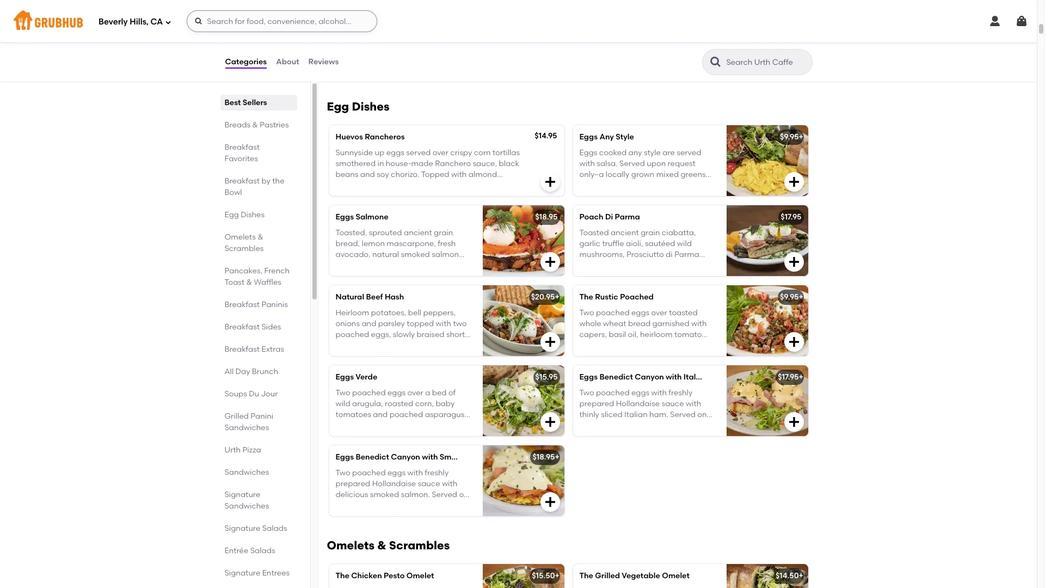 Task type: describe. For each thing, give the bounding box(es) containing it.
0 vertical spatial egg dishes
[[327, 100, 390, 113]]

cream. inside fresh seasonal white or ruby red grapefruit segments. served with cottage cheese, yogurt or whipped cream.
[[580, 62, 606, 71]]

brunch
[[252, 367, 278, 376]]

strawberry bowl
[[336, 13, 397, 23]]

ruby
[[668, 29, 686, 38]]

strawberries.
[[381, 29, 428, 38]]

& up the chicken pesto omelet
[[378, 539, 387, 553]]

yogurt inside fresh sliced strawberries. served with cottage cheese, yogurt or whipped cream.
[[415, 40, 439, 49]]

any
[[629, 148, 643, 157]]

tomato
[[675, 330, 702, 339]]

favorites
[[225, 154, 258, 163]]

chicken
[[352, 572, 382, 581]]

+ for the rustic poached
[[799, 293, 804, 302]]

poach di parma image
[[727, 206, 809, 276]]

greens
[[681, 170, 706, 179]]

eggs
[[632, 308, 650, 317]]

signature salads
[[225, 524, 287, 533]]

the for the grilled vegetable omelet
[[580, 572, 594, 581]]

$20.95 +
[[531, 293, 560, 302]]

about
[[276, 57, 299, 66]]

poach di parma
[[580, 213, 640, 222]]

the chicken pesto omelet
[[336, 572, 434, 581]]

grown
[[632, 170, 655, 179]]

main navigation navigation
[[0, 0, 1038, 42]]

breakfast paninis tab
[[225, 299, 293, 310]]

heirloom potatoes, bell peppers, onions and parsley topped with two poached eggs, slowly braised short rib, chopped tomato, basil oil and reggiano parmesan cheese.
[[336, 308, 467, 362]]

or inside fresh sliced strawberries. served with cottage cheese, yogurt or whipped cream.
[[441, 40, 448, 49]]

+ for eggs any style
[[799, 133, 804, 142]]

all day brunch tab
[[225, 366, 293, 377]]

with inside the heirloom potatoes, bell peppers, onions and parsley topped with two poached eggs, slowly braised short rib, chopped tomato, basil oil and reggiano parmesan cheese.
[[436, 319, 452, 328]]

and up eggs,
[[362, 319, 377, 328]]

pastries
[[260, 120, 289, 130]]

natural beef hash image
[[483, 286, 565, 356]]

breakfast favorites
[[225, 143, 260, 163]]

red inside fresh seasonal white or ruby red grapefruit segments. served with cottage cheese, yogurt or whipped cream.
[[688, 29, 700, 38]]

eggs for eggs verde
[[336, 373, 354, 382]]

di
[[606, 213, 613, 222]]

rancheros
[[365, 133, 405, 142]]

strawberry bowl image
[[483, 6, 565, 77]]

over
[[652, 308, 668, 317]]

and inside two poached eggs over toasted whole wheat bread garnished with capers, basil oil, heirloom tomato and red onion.
[[580, 341, 595, 351]]

bread.
[[643, 192, 667, 201]]

signature sandwiches tab
[[225, 489, 293, 512]]

segments.
[[619, 40, 657, 49]]

basil inside the heirloom potatoes, bell peppers, onions and parsley topped with two poached eggs, slowly braised short rib, chopped tomato, basil oil and reggiano parmesan cheese.
[[416, 341, 433, 351]]

categories
[[225, 57, 267, 66]]

pizza
[[243, 446, 261, 455]]

1 horizontal spatial omelets & scrambles
[[327, 539, 450, 553]]

the for the rustic poached
[[580, 293, 594, 302]]

grapefruit
[[580, 40, 617, 49]]

seasonal
[[601, 29, 634, 38]]

panini
[[251, 412, 274, 421]]

and inside the eggs cooked any style are served with salsa. served upon request only–a locally grown mixed greens salad dressed with urth vinaigrette and fresh-baked bread.
[[580, 192, 595, 201]]

the chicken pesto omelet image
[[483, 564, 565, 588]]

signature entrees tab
[[225, 568, 293, 579]]

breakfast for breakfast extras
[[225, 345, 260, 354]]

$15.50 +
[[532, 572, 560, 581]]

best sellers
[[225, 98, 267, 107]]

1 horizontal spatial omelets
[[327, 539, 375, 553]]

breakfast for breakfast favorites
[[225, 143, 260, 152]]

poach
[[580, 213, 604, 222]]

cooked
[[600, 148, 627, 157]]

urth inside tab
[[225, 446, 241, 455]]

two
[[580, 308, 595, 317]]

breakfast for breakfast paninis
[[225, 300, 260, 309]]

salmone
[[356, 213, 389, 222]]

paninis
[[262, 300, 288, 309]]

natural
[[336, 293, 364, 302]]

$14.50
[[776, 572, 799, 581]]

fresh for fresh sliced strawberries. served with cottage cheese, yogurt or whipped cream.
[[336, 29, 356, 38]]

$18.95 for $18.95 +
[[533, 453, 555, 462]]

entrée salads
[[225, 546, 275, 556]]

strawberry
[[336, 13, 377, 23]]

style
[[616, 133, 635, 142]]

& inside pancakes, french toast & waffles
[[246, 278, 252, 287]]

ca
[[151, 17, 163, 26]]

only–a
[[580, 170, 604, 179]]

eggs for eggs benedict canyon with smoked salmon
[[336, 453, 354, 462]]

style
[[644, 148, 661, 157]]

canyon for italian
[[635, 373, 665, 382]]

1 horizontal spatial or
[[658, 29, 666, 38]]

signature entrees
[[225, 569, 290, 578]]

entrée salads tab
[[225, 545, 293, 557]]

tomato,
[[385, 341, 414, 351]]

fresh seasonal white or ruby red grapefruit segments. served with cottage cheese, yogurt or whipped cream. button
[[573, 6, 809, 77]]

urth inside the eggs cooked any style are served with salsa. served upon request only–a locally grown mixed greens salad dressed with urth vinaigrette and fresh-baked bread.
[[650, 181, 667, 190]]

1 vertical spatial scrambles
[[389, 539, 450, 553]]

signature for signature sandwiches
[[225, 490, 261, 500]]

svg image for eggs verde
[[544, 416, 557, 429]]

vegetable
[[622, 572, 661, 581]]

eggs for eggs benedict canyon with italian ham*
[[580, 373, 598, 382]]

slowly
[[393, 330, 415, 339]]

soups
[[225, 389, 247, 399]]

two
[[453, 319, 467, 328]]

eggs for eggs any style
[[580, 133, 598, 142]]

rustic
[[596, 293, 619, 302]]

$9.95 for eggs cooked any style are served with salsa. served upon request only–a locally grown mixed greens salad dressed with urth vinaigrette and fresh-baked bread.
[[781, 133, 799, 142]]

poached
[[621, 293, 654, 302]]

two poached eggs over toasted whole wheat bread garnished with capers, basil oil, heirloom tomato and red onion.
[[580, 308, 707, 351]]

egg dishes inside tab
[[225, 210, 265, 220]]

breads & pastries
[[225, 120, 289, 130]]

topped
[[407, 319, 434, 328]]

cream. inside fresh sliced strawberries. served with cottage cheese, yogurt or whipped cream.
[[370, 51, 396, 60]]

heirloom
[[641, 330, 673, 339]]

categories button
[[225, 42, 268, 82]]

and down short
[[445, 341, 460, 351]]

soups du jour tab
[[225, 388, 293, 400]]

eggs,
[[371, 330, 391, 339]]

eggs verde image
[[483, 366, 565, 436]]

with down "grown"
[[633, 181, 649, 190]]

$17.95 for $17.95
[[781, 213, 802, 222]]

breakfast by the bowl tab
[[225, 175, 293, 198]]

sides
[[262, 322, 281, 332]]

benedict for eggs benedict canyon with italian ham*
[[600, 373, 634, 382]]

breakfast for breakfast sides
[[225, 322, 260, 332]]

egg inside tab
[[225, 210, 239, 220]]

french
[[264, 266, 290, 276]]

fresh for fresh seasonal white or ruby red grapefruit segments. served with cottage cheese, yogurt or whipped cream.
[[580, 29, 600, 38]]

with left smoked
[[422, 453, 438, 462]]

0 vertical spatial dishes
[[352, 100, 390, 113]]

best sellers tab
[[225, 97, 293, 108]]

& right breads at the left
[[252, 120, 258, 130]]

signature for signature entrees
[[225, 569, 261, 578]]

beef
[[366, 293, 383, 302]]

breakfast extras
[[225, 345, 284, 354]]

are
[[663, 148, 675, 157]]

dishes inside tab
[[241, 210, 265, 220]]

$9.95 + for eggs cooked any style are served with salsa. served upon request only–a locally grown mixed greens salad dressed with urth vinaigrette and fresh-baked bread.
[[781, 133, 804, 142]]

cottage inside fresh seasonal white or ruby red grapefruit segments. served with cottage cheese, yogurt or whipped cream.
[[580, 51, 609, 60]]

upon
[[647, 159, 666, 168]]

whipped inside fresh sliced strawberries. served with cottage cheese, yogurt or whipped cream.
[[336, 51, 368, 60]]

smoked
[[440, 453, 470, 462]]

$9.95 + for two poached eggs over toasted whole wheat bread garnished with capers, basil oil, heirloom tomato and red onion.
[[781, 293, 804, 302]]

breakfast extras tab
[[225, 344, 293, 355]]

$17.95 +
[[779, 373, 804, 382]]

$18.95 +
[[533, 453, 560, 462]]

+ for eggs benedict canyon with italian ham*
[[799, 373, 804, 382]]

omelet for the chicken pesto omelet
[[407, 572, 434, 581]]

sandwiches tab
[[225, 467, 293, 478]]

breakfast paninis
[[225, 300, 288, 309]]

cheese.
[[411, 352, 439, 362]]

svg image for eggs any style
[[788, 176, 801, 189]]

eggs salmone
[[336, 213, 389, 222]]

cheese, inside fresh sliced strawberries. served with cottage cheese, yogurt or whipped cream.
[[385, 40, 413, 49]]

short
[[447, 330, 465, 339]]

bread
[[629, 319, 651, 328]]



Task type: vqa. For each thing, say whether or not it's contained in the screenshot.
'cheese,' in the Fresh seasonal white or Ruby red grapefruit segments. Served with cottage cheese, yogurt or whipped cream.
yes



Task type: locate. For each thing, give the bounding box(es) containing it.
0 horizontal spatial or
[[441, 40, 448, 49]]

red right ruby on the right top
[[688, 29, 700, 38]]

peppers,
[[423, 308, 456, 317]]

breakfast sides tab
[[225, 321, 293, 333]]

breads & pastries tab
[[225, 119, 293, 131]]

breakfast for breakfast by the bowl
[[225, 176, 260, 186]]

0 vertical spatial sandwiches
[[225, 423, 269, 433]]

breakfast by the bowl
[[225, 176, 285, 197]]

breakfast up favorites
[[225, 143, 260, 152]]

with inside two poached eggs over toasted whole wheat bread garnished with capers, basil oil, heirloom tomato and red onion.
[[692, 319, 707, 328]]

served inside fresh sliced strawberries. served with cottage cheese, yogurt or whipped cream.
[[430, 29, 455, 38]]

extras
[[262, 345, 284, 354]]

1 horizontal spatial whipped
[[677, 51, 709, 60]]

dressed
[[602, 181, 631, 190]]

or
[[658, 29, 666, 38], [441, 40, 448, 49], [667, 51, 675, 60]]

signature for signature salads
[[225, 524, 261, 533]]

cheese,
[[385, 40, 413, 49], [611, 51, 640, 60]]

0 vertical spatial grilled
[[225, 412, 249, 421]]

1 vertical spatial poached
[[336, 330, 369, 339]]

urth
[[650, 181, 667, 190], [225, 446, 241, 455]]

signature up "entrée"
[[225, 524, 261, 533]]

0 vertical spatial scrambles
[[225, 244, 264, 253]]

& down pancakes,
[[246, 278, 252, 287]]

the right the $15.50 +
[[580, 572, 594, 581]]

breakfast inside 'breakfast by the bowl'
[[225, 176, 260, 186]]

with up tomato
[[692, 319, 707, 328]]

2 horizontal spatial or
[[667, 51, 675, 60]]

eggs benedict canyon with smoked salmon
[[336, 453, 500, 462]]

capers,
[[580, 330, 607, 339]]

1 signature from the top
[[225, 490, 261, 500]]

omelets up chicken
[[327, 539, 375, 553]]

1 horizontal spatial egg
[[327, 100, 349, 113]]

poached
[[596, 308, 630, 317], [336, 330, 369, 339]]

1 horizontal spatial scrambles
[[389, 539, 450, 553]]

1 horizontal spatial red
[[688, 29, 700, 38]]

2 fresh from the left
[[580, 29, 600, 38]]

1 vertical spatial egg
[[225, 210, 239, 220]]

1 whipped from the left
[[336, 51, 368, 60]]

& down egg dishes tab
[[258, 233, 263, 242]]

1 horizontal spatial cheese,
[[611, 51, 640, 60]]

eggs any style
[[580, 133, 635, 142]]

onions
[[336, 319, 360, 328]]

salads down signature salads tab
[[250, 546, 275, 556]]

eggs inside the eggs cooked any style are served with salsa. served upon request only–a locally grown mixed greens salad dressed with urth vinaigrette and fresh-baked bread.
[[580, 148, 598, 157]]

the left chicken
[[336, 572, 350, 581]]

fresh grapefruit bowl image
[[727, 6, 809, 77]]

0 horizontal spatial fresh
[[336, 29, 356, 38]]

canyon for smoked
[[391, 453, 420, 462]]

1 vertical spatial omelets & scrambles
[[327, 539, 450, 553]]

with down ruby on the right top
[[686, 40, 701, 49]]

0 horizontal spatial urth
[[225, 446, 241, 455]]

cottage down "grapefruit"
[[580, 51, 609, 60]]

the for the chicken pesto omelet
[[336, 572, 350, 581]]

red
[[688, 29, 700, 38], [596, 341, 609, 351]]

the rustic poached image
[[727, 286, 809, 356]]

1 horizontal spatial omelet
[[663, 572, 690, 581]]

cream. down "grapefruit"
[[580, 62, 606, 71]]

eggs salmone image
[[483, 206, 565, 276]]

3 breakfast from the top
[[225, 300, 260, 309]]

1 vertical spatial $9.95 +
[[781, 293, 804, 302]]

Search Urth Caffe search field
[[726, 57, 809, 68]]

0 vertical spatial urth
[[650, 181, 667, 190]]

1 vertical spatial cream.
[[580, 62, 606, 71]]

huevos rancheros
[[336, 133, 405, 142]]

0 vertical spatial poached
[[596, 308, 630, 317]]

parma
[[615, 213, 640, 222]]

0 vertical spatial cheese,
[[385, 40, 413, 49]]

1 vertical spatial egg dishes
[[225, 210, 265, 220]]

0 vertical spatial cottage
[[353, 40, 383, 49]]

served for eggs cooked any style are served with salsa. served upon request only–a locally grown mixed greens salad dressed with urth vinaigrette and fresh-baked bread.
[[620, 159, 645, 168]]

0 horizontal spatial canyon
[[391, 453, 420, 462]]

2 vertical spatial signature
[[225, 569, 261, 578]]

scrambles up pesto
[[389, 539, 450, 553]]

signature salads tab
[[225, 523, 293, 534]]

omelets down egg dishes tab
[[225, 233, 256, 242]]

1 vertical spatial yogurt
[[642, 51, 665, 60]]

5 breakfast from the top
[[225, 345, 260, 354]]

1 $9.95 from the top
[[781, 133, 799, 142]]

1 horizontal spatial fresh
[[580, 29, 600, 38]]

by
[[262, 176, 271, 186]]

$9.95
[[781, 133, 799, 142], [781, 293, 799, 302]]

svg image
[[1016, 15, 1029, 28], [195, 17, 203, 26], [165, 19, 172, 25], [544, 256, 557, 269], [788, 256, 801, 269], [788, 336, 801, 349], [544, 496, 557, 509]]

omelet right the vegetable
[[663, 572, 690, 581]]

eggs for eggs cooked any style are served with salsa. served upon request only–a locally grown mixed greens salad dressed with urth vinaigrette and fresh-baked bread.
[[580, 148, 598, 157]]

1 horizontal spatial served
[[620, 159, 645, 168]]

$14.95
[[535, 131, 558, 141]]

1 horizontal spatial cream.
[[580, 62, 606, 71]]

pancakes,
[[225, 266, 263, 276]]

served right strawberries.
[[430, 29, 455, 38]]

egg down 'breakfast by the bowl'
[[225, 210, 239, 220]]

1 omelet from the left
[[407, 572, 434, 581]]

served for fresh seasonal white or ruby red grapefruit segments. served with cottage cheese, yogurt or whipped cream.
[[659, 40, 684, 49]]

0 vertical spatial yogurt
[[415, 40, 439, 49]]

with left italian
[[666, 373, 682, 382]]

eggs for eggs salmone
[[336, 213, 354, 222]]

$15.50
[[532, 572, 555, 581]]

poached down onions
[[336, 330, 369, 339]]

salads up "entrée salads" tab
[[262, 524, 287, 533]]

0 vertical spatial egg
[[327, 100, 349, 113]]

fresh
[[336, 29, 356, 38], [580, 29, 600, 38]]

yogurt down strawberries.
[[415, 40, 439, 49]]

breakfast up breakfast extras
[[225, 322, 260, 332]]

0 vertical spatial $18.95
[[536, 213, 558, 222]]

whipped down sliced
[[336, 51, 368, 60]]

0 horizontal spatial poached
[[336, 330, 369, 339]]

0 horizontal spatial egg
[[225, 210, 239, 220]]

1 fresh from the left
[[336, 29, 356, 38]]

1 vertical spatial dishes
[[241, 210, 265, 220]]

0 horizontal spatial whipped
[[336, 51, 368, 60]]

potatoes,
[[371, 308, 407, 317]]

0 horizontal spatial yogurt
[[415, 40, 439, 49]]

0 vertical spatial omelets & scrambles
[[225, 233, 264, 253]]

fresh inside fresh sliced strawberries. served with cottage cheese, yogurt or whipped cream.
[[336, 29, 356, 38]]

0 horizontal spatial cottage
[[353, 40, 383, 49]]

the grilled vegetable omelet
[[580, 572, 690, 581]]

0 vertical spatial $9.95 +
[[781, 133, 804, 142]]

0 vertical spatial red
[[688, 29, 700, 38]]

Search for food, convenience, alcohol... search field
[[187, 10, 378, 32]]

sandwiches up the signature salads
[[225, 502, 269, 511]]

bowl up egg dishes tab
[[225, 188, 242, 197]]

signature down "entrée"
[[225, 569, 261, 578]]

salsa.
[[597, 159, 618, 168]]

toasted
[[670, 308, 698, 317]]

waffles
[[254, 278, 282, 287]]

with up reviews
[[336, 40, 351, 49]]

pesto
[[384, 572, 405, 581]]

egg dishes tab
[[225, 209, 293, 221]]

1 sandwiches from the top
[[225, 423, 269, 433]]

signature down sandwiches tab
[[225, 490, 261, 500]]

search icon image
[[709, 56, 723, 69]]

breakfast inside tab
[[225, 322, 260, 332]]

1 horizontal spatial egg dishes
[[327, 100, 390, 113]]

svg image for natural beef hash
[[544, 336, 557, 349]]

fresh down strawberry
[[336, 29, 356, 38]]

basil down the wheat
[[609, 330, 627, 339]]

and
[[580, 192, 595, 201], [362, 319, 377, 328], [445, 341, 460, 351], [580, 341, 595, 351]]

signature inside signature sandwiches
[[225, 490, 261, 500]]

$17.95 for $17.95 +
[[779, 373, 799, 382]]

grilled panini sandwiches
[[225, 412, 274, 433]]

eggs benedict canyon with smoked salmon image
[[483, 446, 565, 517]]

benedict for eggs benedict canyon with smoked salmon
[[356, 453, 389, 462]]

$15.95
[[536, 373, 558, 382]]

0 horizontal spatial omelets & scrambles
[[225, 233, 264, 253]]

egg dishes down 'breakfast by the bowl'
[[225, 210, 265, 220]]

sliced
[[357, 29, 379, 38]]

eggs benedict canyon with italian ham*
[[580, 373, 731, 382]]

eggs any style image
[[727, 125, 809, 196]]

salads for signature salads
[[262, 524, 287, 533]]

omelet for the grilled vegetable omelet
[[663, 572, 690, 581]]

1 vertical spatial bowl
[[225, 188, 242, 197]]

1 horizontal spatial cottage
[[580, 51, 609, 60]]

grilled left the vegetable
[[596, 572, 620, 581]]

yogurt inside fresh seasonal white or ruby red grapefruit segments. served with cottage cheese, yogurt or whipped cream.
[[642, 51, 665, 60]]

omelets inside tab
[[225, 233, 256, 242]]

breakfast down "toast"
[[225, 300, 260, 309]]

omelets & scrambles up pancakes,
[[225, 233, 264, 253]]

omelets & scrambles tab
[[225, 232, 293, 254]]

1 vertical spatial basil
[[416, 341, 433, 351]]

1 vertical spatial cottage
[[580, 51, 609, 60]]

breakfast sides
[[225, 322, 281, 332]]

0 vertical spatial basil
[[609, 330, 627, 339]]

1 vertical spatial grilled
[[596, 572, 620, 581]]

fresh up "grapefruit"
[[580, 29, 600, 38]]

scrambles up pancakes,
[[225, 244, 264, 253]]

0 horizontal spatial cream.
[[370, 51, 396, 60]]

served inside the eggs cooked any style are served with salsa. served upon request only–a locally grown mixed greens salad dressed with urth vinaigrette and fresh-baked bread.
[[620, 159, 645, 168]]

0 horizontal spatial served
[[430, 29, 455, 38]]

grilled down soups
[[225, 412, 249, 421]]

onion.
[[611, 341, 633, 351]]

yogurt down "segments."
[[642, 51, 665, 60]]

cottage inside fresh sliced strawberries. served with cottage cheese, yogurt or whipped cream.
[[353, 40, 383, 49]]

signature inside tab
[[225, 569, 261, 578]]

1 vertical spatial cheese,
[[611, 51, 640, 60]]

fresh-
[[596, 192, 618, 201]]

0 horizontal spatial omelets
[[225, 233, 256, 242]]

the grilled vegetable omelet image
[[727, 564, 809, 588]]

all day brunch
[[225, 367, 278, 376]]

signature
[[225, 490, 261, 500], [225, 524, 261, 533], [225, 569, 261, 578]]

1 vertical spatial $18.95
[[533, 453, 555, 462]]

dishes up huevos rancheros
[[352, 100, 390, 113]]

cheese, down "segments."
[[611, 51, 640, 60]]

bowl up strawberries.
[[379, 13, 397, 23]]

1 horizontal spatial benedict
[[600, 373, 634, 382]]

0 horizontal spatial omelet
[[407, 572, 434, 581]]

$18.95
[[536, 213, 558, 222], [533, 453, 555, 462]]

2 omelet from the left
[[663, 572, 690, 581]]

the rustic poached
[[580, 293, 654, 302]]

1 vertical spatial benedict
[[356, 453, 389, 462]]

bowl inside 'breakfast by the bowl'
[[225, 188, 242, 197]]

1 vertical spatial urth
[[225, 446, 241, 455]]

locally
[[606, 170, 630, 179]]

sandwiches down 'panini'
[[225, 423, 269, 433]]

red down the capers,
[[596, 341, 609, 351]]

benedict
[[600, 373, 634, 382], [356, 453, 389, 462]]

salads for entrée salads
[[250, 546, 275, 556]]

1 horizontal spatial poached
[[596, 308, 630, 317]]

1 vertical spatial omelets
[[327, 539, 375, 553]]

0 horizontal spatial grilled
[[225, 412, 249, 421]]

2 $9.95 from the top
[[781, 293, 799, 302]]

1 $9.95 + from the top
[[781, 133, 804, 142]]

0 vertical spatial salads
[[262, 524, 287, 533]]

breakfast
[[225, 143, 260, 152], [225, 176, 260, 186], [225, 300, 260, 309], [225, 322, 260, 332], [225, 345, 260, 354]]

2 sandwiches from the top
[[225, 468, 269, 477]]

poached up the wheat
[[596, 308, 630, 317]]

0 vertical spatial signature
[[225, 490, 261, 500]]

whole
[[580, 319, 602, 328]]

urth pizza
[[225, 446, 261, 455]]

0 horizontal spatial benedict
[[356, 453, 389, 462]]

grilled inside 'grilled panini sandwiches'
[[225, 412, 249, 421]]

cream. down sliced
[[370, 51, 396, 60]]

1 horizontal spatial yogurt
[[642, 51, 665, 60]]

2 signature from the top
[[225, 524, 261, 533]]

entrée
[[225, 546, 249, 556]]

pancakes, french toast & waffles tab
[[225, 265, 293, 288]]

breakfast favorites tab
[[225, 142, 293, 165]]

svg image for huevos rancheros
[[544, 176, 557, 189]]

toast
[[225, 278, 245, 287]]

canyon down heirloom
[[635, 373, 665, 382]]

cottage
[[353, 40, 383, 49], [580, 51, 609, 60]]

0 horizontal spatial egg dishes
[[225, 210, 265, 220]]

basil up cheese.
[[416, 341, 433, 351]]

urth up the bread.
[[650, 181, 667, 190]]

omelets & scrambles inside tab
[[225, 233, 264, 253]]

0 horizontal spatial dishes
[[241, 210, 265, 220]]

breakfast up day
[[225, 345, 260, 354]]

svg image
[[989, 15, 1002, 28], [788, 56, 801, 69], [544, 176, 557, 189], [788, 176, 801, 189], [544, 336, 557, 349], [544, 416, 557, 429], [788, 416, 801, 429]]

all
[[225, 367, 234, 376]]

breakfast down favorites
[[225, 176, 260, 186]]

1 horizontal spatial canyon
[[635, 373, 665, 382]]

0 vertical spatial canyon
[[635, 373, 665, 382]]

sandwiches
[[225, 423, 269, 433], [225, 468, 269, 477], [225, 502, 269, 511]]

0 vertical spatial bowl
[[379, 13, 397, 23]]

2 breakfast from the top
[[225, 176, 260, 186]]

eggs verde
[[336, 373, 378, 382]]

italian
[[684, 373, 708, 382]]

egg
[[327, 100, 349, 113], [225, 210, 239, 220]]

entrees
[[262, 569, 290, 578]]

+ for eggs benedict canyon with smoked salmon
[[555, 453, 560, 462]]

0 vertical spatial cream.
[[370, 51, 396, 60]]

1 vertical spatial $9.95
[[781, 293, 799, 302]]

svg image for eggs benedict canyon with italian ham*
[[788, 416, 801, 429]]

egg dishes up huevos
[[327, 100, 390, 113]]

huevos
[[336, 133, 363, 142]]

+ for natural beef hash
[[555, 293, 560, 302]]

1 vertical spatial sandwiches
[[225, 468, 269, 477]]

basil inside two poached eggs over toasted whole wheat bread garnished with capers, basil oil, heirloom tomato and red onion.
[[609, 330, 627, 339]]

0 horizontal spatial bowl
[[225, 188, 242, 197]]

served down any
[[620, 159, 645, 168]]

poached inside two poached eggs over toasted whole wheat bread garnished with capers, basil oil, heirloom tomato and red onion.
[[596, 308, 630, 317]]

with inside fresh seasonal white or ruby red grapefruit segments. served with cottage cheese, yogurt or whipped cream.
[[686, 40, 701, 49]]

jour
[[261, 389, 278, 399]]

1 horizontal spatial grilled
[[596, 572, 620, 581]]

grilled
[[225, 412, 249, 421], [596, 572, 620, 581]]

eggs
[[580, 133, 598, 142], [580, 148, 598, 157], [336, 213, 354, 222], [336, 373, 354, 382], [580, 373, 598, 382], [336, 453, 354, 462]]

$18.95 for $18.95
[[536, 213, 558, 222]]

2 horizontal spatial served
[[659, 40, 684, 49]]

wheat
[[604, 319, 627, 328]]

3 sandwiches from the top
[[225, 502, 269, 511]]

reggiano
[[336, 352, 369, 362]]

4 breakfast from the top
[[225, 322, 260, 332]]

reviews button
[[308, 42, 340, 82]]

0 horizontal spatial cheese,
[[385, 40, 413, 49]]

$14.50 +
[[776, 572, 804, 581]]

with down the peppers,
[[436, 319, 452, 328]]

2 $9.95 + from the top
[[781, 293, 804, 302]]

and down salad
[[580, 192, 595, 201]]

breads
[[225, 120, 251, 130]]

salads
[[262, 524, 287, 533], [250, 546, 275, 556]]

fresh inside fresh seasonal white or ruby red grapefruit segments. served with cottage cheese, yogurt or whipped cream.
[[580, 29, 600, 38]]

eggs benedict canyon with italian ham* image
[[727, 366, 809, 436]]

svg image inside main navigation navigation
[[989, 15, 1002, 28]]

heirloom
[[336, 308, 369, 317]]

0 horizontal spatial scrambles
[[225, 244, 264, 253]]

served inside fresh seasonal white or ruby red grapefruit segments. served with cottage cheese, yogurt or whipped cream.
[[659, 40, 684, 49]]

1 vertical spatial canyon
[[391, 453, 420, 462]]

dishes down 'breakfast by the bowl'
[[241, 210, 265, 220]]

cheese, down strawberries.
[[385, 40, 413, 49]]

beverly
[[99, 17, 128, 26]]

0 horizontal spatial red
[[596, 341, 609, 351]]

the up two at the bottom right of the page
[[580, 293, 594, 302]]

1 vertical spatial $17.95
[[779, 373, 799, 382]]

cottage down sliced
[[353, 40, 383, 49]]

the
[[273, 176, 285, 186]]

rib,
[[336, 341, 347, 351]]

served down ruby on the right top
[[659, 40, 684, 49]]

soups du jour
[[225, 389, 278, 399]]

with
[[336, 40, 351, 49], [686, 40, 701, 49], [580, 159, 595, 168], [633, 181, 649, 190], [436, 319, 452, 328], [692, 319, 707, 328], [666, 373, 682, 382], [422, 453, 438, 462]]

1 horizontal spatial urth
[[650, 181, 667, 190]]

sandwiches down urth pizza
[[225, 468, 269, 477]]

oil
[[435, 341, 443, 351]]

0 vertical spatial or
[[658, 29, 666, 38]]

reviews
[[309, 57, 339, 66]]

0 vertical spatial $9.95
[[781, 133, 799, 142]]

0 horizontal spatial basil
[[416, 341, 433, 351]]

and down the capers,
[[580, 341, 595, 351]]

1 breakfast from the top
[[225, 143, 260, 152]]

2 vertical spatial served
[[620, 159, 645, 168]]

1 vertical spatial served
[[659, 40, 684, 49]]

canyon left smoked
[[391, 453, 420, 462]]

omelet right pesto
[[407, 572, 434, 581]]

egg up huevos
[[327, 100, 349, 113]]

urth left pizza
[[225, 446, 241, 455]]

scrambles inside tab
[[225, 244, 264, 253]]

sandwiches inside 'grilled panini sandwiches'
[[225, 423, 269, 433]]

2 whipped from the left
[[677, 51, 709, 60]]

$9.95 for two poached eggs over toasted whole wheat bread garnished with capers, basil oil, heirloom tomato and red onion.
[[781, 293, 799, 302]]

urth pizza tab
[[225, 444, 293, 456]]

3 signature from the top
[[225, 569, 261, 578]]

dishes
[[352, 100, 390, 113], [241, 210, 265, 220]]

0 vertical spatial served
[[430, 29, 455, 38]]

hills,
[[130, 17, 149, 26]]

cheese, inside fresh seasonal white or ruby red grapefruit segments. served with cottage cheese, yogurt or whipped cream.
[[611, 51, 640, 60]]

red inside two poached eggs over toasted whole wheat bread garnished with capers, basil oil, heirloom tomato and red onion.
[[596, 341, 609, 351]]

with inside fresh sliced strawberries. served with cottage cheese, yogurt or whipped cream.
[[336, 40, 351, 49]]

grilled panini sandwiches tab
[[225, 411, 293, 434]]

2 vertical spatial or
[[667, 51, 675, 60]]

1 vertical spatial red
[[596, 341, 609, 351]]

1 vertical spatial or
[[441, 40, 448, 49]]

whipped inside fresh seasonal white or ruby red grapefruit segments. served with cottage cheese, yogurt or whipped cream.
[[677, 51, 709, 60]]

poached inside the heirloom potatoes, bell peppers, onions and parsley topped with two poached eggs, slowly braised short rib, chopped tomato, basil oil and reggiano parmesan cheese.
[[336, 330, 369, 339]]

omelets & scrambles up the chicken pesto omelet
[[327, 539, 450, 553]]

with up only–a
[[580, 159, 595, 168]]

0 vertical spatial omelets
[[225, 233, 256, 242]]

whipped left search icon on the top
[[677, 51, 709, 60]]

2 vertical spatial sandwiches
[[225, 502, 269, 511]]

white
[[636, 29, 656, 38]]

1 horizontal spatial dishes
[[352, 100, 390, 113]]

mixed
[[657, 170, 679, 179]]



